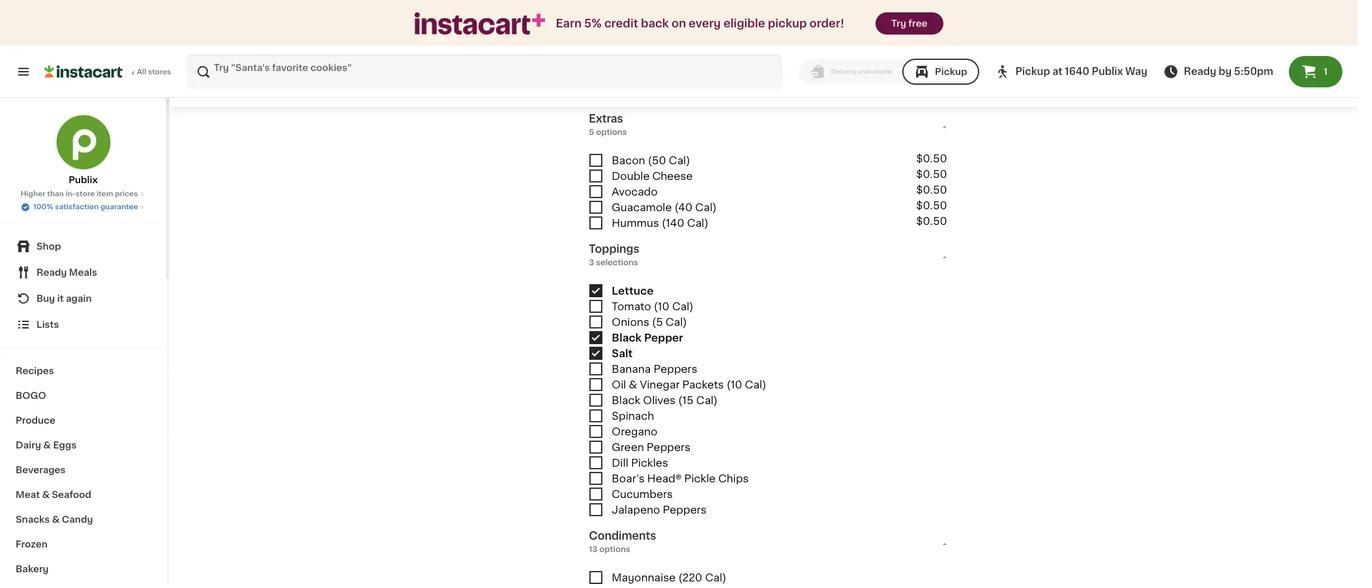 Task type: locate. For each thing, give the bounding box(es) containing it.
publix up "$7.87"
[[223, 67, 260, 78]]

1 vertical spatial black
[[612, 395, 641, 405]]

packets
[[683, 379, 724, 390]]

cal) right "(50"
[[669, 155, 691, 165]]

back
[[641, 18, 669, 29]]

& right oil
[[629, 379, 637, 390]]

pickup at 1640 publix way
[[1016, 67, 1148, 76]]

try
[[892, 19, 907, 28]]

cal) down '(40'
[[687, 218, 709, 228]]

0 vertical spatial peppers
[[654, 364, 698, 374]]

banana peppers
[[612, 364, 698, 374]]

None search field
[[187, 53, 783, 90]]

(80
[[657, 31, 676, 41], [662, 49, 680, 60]]

4 $0.50 from the top
[[916, 200, 947, 211]]

satisfaction
[[55, 203, 99, 211]]

black up spinach
[[612, 395, 641, 405]]

1 horizontal spatial pickup
[[1016, 67, 1051, 76]]

double
[[612, 171, 650, 181]]

1 vertical spatial peppers
[[647, 442, 691, 452]]

meat & seafood
[[16, 490, 91, 500]]

0 horizontal spatial pickup
[[935, 67, 968, 76]]

oil
[[612, 379, 626, 390]]

express icon image
[[415, 13, 546, 34]]

0 horizontal spatial (10
[[654, 301, 670, 311]]

ready inside dropdown button
[[37, 268, 67, 277]]

$0.50 for (40
[[916, 200, 947, 211]]

onions
[[612, 317, 650, 327]]

0 vertical spatial cheese
[[627, 86, 668, 96]]

lists
[[37, 320, 59, 329]]

options inside "extras 5 options"
[[596, 128, 627, 136]]

0 vertical spatial ready
[[1184, 67, 1217, 76]]

& inside the snacks & candy link
[[52, 515, 60, 524]]

ready left by
[[1184, 67, 1217, 76]]

tomato (10 cal)
[[612, 301, 694, 311]]

(80 down 'cheddar (80 cal)'
[[662, 49, 680, 60]]

& inside dairy & eggs link
[[43, 441, 51, 450]]

frozen
[[16, 540, 47, 549]]

ready for ready by 5:50pm
[[1184, 67, 1217, 76]]

all
[[137, 68, 146, 76]]

2 black from the top
[[612, 395, 641, 405]]

black for black olives (15 cal)
[[612, 395, 641, 405]]

cheese
[[627, 86, 668, 96], [653, 171, 693, 181]]

publix left the way
[[1092, 67, 1123, 76]]

cheese right no
[[627, 86, 668, 96]]

5 $0.50 from the top
[[916, 216, 947, 226]]

black olives (15 cal)
[[612, 395, 718, 405]]

sub
[[383, 67, 406, 78]]

condiments
[[589, 531, 656, 541]]

peppers for banana peppers
[[654, 364, 698, 374]]

cheese for no cheese
[[627, 86, 668, 96]]

black
[[612, 332, 642, 343], [612, 395, 641, 405]]

try free
[[892, 19, 928, 28]]

1 vertical spatial (80
[[662, 49, 680, 60]]

dill
[[612, 458, 629, 468]]

peppers
[[654, 364, 698, 374], [647, 442, 691, 452], [663, 505, 707, 515]]

instacart logo image
[[44, 64, 123, 80]]

credit
[[605, 18, 638, 29]]

service type group
[[800, 59, 979, 85]]

jalapeno peppers
[[612, 505, 707, 515]]

& right meat on the bottom left
[[42, 490, 50, 500]]

& for dairy
[[43, 441, 51, 450]]

1 horizontal spatial publix
[[223, 67, 260, 78]]

cheddar (80 cal)
[[609, 31, 700, 41]]

toppings 3 selections
[[589, 244, 640, 267]]

publix deli chicken tender sub $7.87 each
[[223, 67, 406, 92]]

Search field
[[188, 55, 782, 89]]

0 horizontal spatial publix
[[69, 175, 98, 185]]

peppers up the oil & vinegar packets (10 cal)
[[654, 364, 698, 374]]

1 horizontal spatial ready
[[1184, 67, 1217, 76]]

2 vertical spatial peppers
[[663, 505, 707, 515]]

salt
[[612, 348, 633, 358]]

& for oil
[[629, 379, 637, 390]]

publix up store
[[69, 175, 98, 185]]

guarantee
[[100, 203, 138, 211]]

pickup inside pickup button
[[935, 67, 968, 76]]

hummus
[[612, 218, 659, 228]]

$7.87
[[223, 82, 253, 92]]

toppings
[[589, 244, 640, 254]]

& inside meat & seafood link
[[42, 490, 50, 500]]

cal) right '(40'
[[695, 202, 717, 212]]

free
[[909, 19, 928, 28]]

publix
[[1092, 67, 1123, 76], [223, 67, 260, 78], [69, 175, 98, 185]]

pickup for pickup
[[935, 67, 968, 76]]

0 vertical spatial (10
[[654, 301, 670, 311]]

publix logo image
[[54, 113, 112, 171]]

no cheese
[[609, 86, 668, 96]]

ready by 5:50pm link
[[1163, 64, 1274, 80]]

tomato
[[612, 301, 651, 311]]

peppers down boar's head® pickle chips
[[663, 505, 707, 515]]

snacks & candy link
[[8, 507, 158, 532]]

cal) for guacamole (40 cal)
[[695, 202, 717, 212]]

cal) for hummus (140 cal)
[[687, 218, 709, 228]]

$0.50 for cheese
[[916, 169, 947, 179]]

pickup inside popup button
[[1016, 67, 1051, 76]]

again
[[66, 294, 92, 303]]

(10 right the packets
[[727, 379, 743, 390]]

lists link
[[8, 312, 158, 338]]

peppers up pickles
[[647, 442, 691, 452]]

cal) right (70 at the top left of page
[[662, 13, 684, 23]]

boar's
[[612, 473, 645, 484]]

bogo link
[[8, 384, 158, 408]]

pickup button
[[903, 59, 979, 85]]

options inside condiments 13 options
[[600, 546, 630, 554]]

green peppers
[[612, 442, 691, 452]]

it
[[57, 294, 64, 303]]

jalapeno
[[612, 505, 660, 515]]

options down condiments
[[600, 546, 630, 554]]

green
[[612, 442, 644, 452]]

head®
[[648, 473, 682, 484]]

lettuce
[[612, 285, 654, 296]]

black for black pepper
[[612, 332, 642, 343]]

spinach
[[612, 411, 654, 421]]

& left eggs
[[43, 441, 51, 450]]

1 vertical spatial options
[[600, 546, 630, 554]]

0 vertical spatial black
[[612, 332, 642, 343]]

snacks
[[16, 515, 50, 524]]

0 vertical spatial (80
[[657, 31, 676, 41]]

all stores link
[[44, 53, 172, 90]]

bogo
[[16, 391, 46, 400]]

pepper
[[644, 332, 683, 343]]

cal) down on
[[678, 31, 700, 41]]

vinegar
[[640, 379, 680, 390]]

$0.50
[[916, 153, 947, 164], [916, 169, 947, 179], [916, 184, 947, 195], [916, 200, 947, 211], [916, 216, 947, 226]]

guacamole (40 cal)
[[612, 202, 717, 212]]

cal) right the packets
[[745, 379, 767, 390]]

cal) right (5 on the bottom left of the page
[[666, 317, 687, 327]]

0 vertical spatial options
[[596, 128, 627, 136]]

banana
[[612, 364, 651, 374]]

dairy & eggs
[[16, 441, 77, 450]]

1 vertical spatial (10
[[727, 379, 743, 390]]

(10
[[654, 301, 670, 311], [727, 379, 743, 390]]

ready down shop
[[37, 268, 67, 277]]

cal) up pepper
[[672, 301, 694, 311]]

pickup at 1640 publix way button
[[995, 53, 1148, 90]]

swiss
[[609, 13, 639, 23]]

dill pickles
[[612, 458, 668, 468]]

seafood
[[52, 490, 91, 500]]

(80 down back
[[657, 31, 676, 41]]

(10 up (5 on the bottom left of the page
[[654, 301, 670, 311]]

0 horizontal spatial ready
[[37, 268, 67, 277]]

publix for publix
[[69, 175, 98, 185]]

higher
[[21, 190, 45, 198]]

pickup for pickup at 1640 publix way
[[1016, 67, 1051, 76]]

1 $0.50 from the top
[[916, 153, 947, 164]]

2 $0.50 from the top
[[916, 169, 947, 179]]

publix inside publix link
[[69, 175, 98, 185]]

ready meals button
[[8, 260, 158, 286]]

black pepper
[[612, 332, 683, 343]]

1 vertical spatial cheese
[[653, 171, 693, 181]]

cal)
[[662, 13, 684, 23], [678, 31, 700, 41], [683, 49, 704, 60], [669, 155, 691, 165], [695, 202, 717, 212], [687, 218, 709, 228], [672, 301, 694, 311], [666, 317, 687, 327], [745, 379, 767, 390], [696, 395, 718, 405], [705, 572, 727, 583]]

publix inside publix deli chicken tender sub $7.87 each
[[223, 67, 260, 78]]

double cheese
[[612, 171, 693, 181]]

options down extras
[[596, 128, 627, 136]]

cal) for mayonnaise (220 cal)
[[705, 572, 727, 583]]

$0.50 for (50
[[916, 153, 947, 164]]

& for meat
[[42, 490, 50, 500]]

cal) down the packets
[[696, 395, 718, 405]]

black down onions
[[612, 332, 642, 343]]

1 black from the top
[[612, 332, 642, 343]]

dairy
[[16, 441, 41, 450]]

(15
[[678, 395, 694, 405]]

1 vertical spatial ready
[[37, 268, 67, 277]]

cal) down 'earn 5% credit back on every eligible pickup order!'
[[683, 49, 704, 60]]

cheese down "(50"
[[653, 171, 693, 181]]

2 horizontal spatial publix
[[1092, 67, 1123, 76]]

options
[[596, 128, 627, 136], [600, 546, 630, 554]]

& left candy
[[52, 515, 60, 524]]

cal) right (220
[[705, 572, 727, 583]]

hummus (140 cal)
[[612, 218, 709, 228]]



Task type: vqa. For each thing, say whether or not it's contained in the screenshot.
the piecedrawstring
no



Task type: describe. For each thing, give the bounding box(es) containing it.
cal) for onions (5 cal)
[[666, 317, 687, 327]]

5
[[589, 128, 594, 136]]

100% satisfaction guarantee button
[[20, 200, 146, 213]]

extras
[[589, 113, 623, 124]]

(5
[[652, 317, 663, 327]]

cal) for swiss (70 cal)
[[662, 13, 684, 23]]

cheddar
[[609, 31, 655, 41]]

meat
[[16, 490, 40, 500]]

oil & vinegar packets (10 cal)
[[612, 379, 767, 390]]

frozen link
[[8, 532, 158, 557]]

(40
[[675, 202, 693, 212]]

(70
[[642, 13, 659, 23]]

ready meals
[[37, 268, 97, 277]]

bacon
[[612, 155, 645, 165]]

in-
[[66, 190, 76, 198]]

publix link
[[54, 113, 112, 187]]

shop link
[[8, 233, 158, 260]]

(50
[[648, 155, 666, 165]]

publix inside the pickup at 1640 publix way popup button
[[1092, 67, 1123, 76]]

swiss (70 cal)
[[609, 13, 684, 23]]

ready meals link
[[8, 260, 158, 286]]

peppers for jalapeno peppers
[[663, 505, 707, 515]]

deli
[[262, 67, 286, 78]]

ready for ready meals
[[37, 268, 67, 277]]

earn
[[556, 18, 582, 29]]

produce
[[16, 416, 55, 425]]

3
[[589, 259, 594, 267]]

meat & seafood link
[[8, 483, 158, 507]]

pickle
[[685, 473, 716, 484]]

bakery
[[16, 565, 49, 574]]

1
[[1324, 67, 1328, 76]]

produce link
[[8, 408, 158, 433]]

dairy & eggs link
[[8, 433, 158, 458]]

every
[[689, 18, 721, 29]]

100% satisfaction guarantee
[[33, 203, 138, 211]]

chicken
[[288, 67, 337, 78]]

shop
[[37, 242, 61, 251]]

100%
[[33, 203, 53, 211]]

item
[[96, 190, 113, 198]]

eggs
[[53, 441, 77, 450]]

earn 5% credit back on every eligible pickup order!
[[556, 18, 845, 29]]

order!
[[810, 18, 845, 29]]

$0.50 for (140
[[916, 216, 947, 226]]

oregano
[[612, 426, 658, 437]]

pickup
[[768, 18, 807, 29]]

higher than in-store item prices
[[21, 190, 138, 198]]

1 horizontal spatial (10
[[727, 379, 743, 390]]

cal) for cheddar (80 cal)
[[678, 31, 700, 41]]

buy it again
[[37, 294, 92, 303]]

cheese for double cheese
[[653, 171, 693, 181]]

meals
[[69, 268, 97, 277]]

5%
[[584, 18, 602, 29]]

(80 for muenster
[[662, 49, 680, 60]]

boar's head® pickle chips
[[612, 473, 749, 484]]

on
[[672, 18, 686, 29]]

recipes link
[[8, 359, 158, 384]]

options for condiments
[[600, 546, 630, 554]]

selections
[[596, 259, 638, 267]]

cal) for muenster (80 cal)
[[683, 49, 704, 60]]

chips
[[719, 473, 749, 484]]

beverages link
[[8, 458, 158, 483]]

bakery link
[[8, 557, 158, 582]]

muenster (80 cal)
[[609, 49, 704, 60]]

guacamole
[[612, 202, 672, 212]]

muenster
[[609, 49, 659, 60]]

3 $0.50 from the top
[[916, 184, 947, 195]]

stores
[[148, 68, 171, 76]]

beverages
[[16, 466, 66, 475]]

recipes
[[16, 367, 54, 376]]

options for extras
[[596, 128, 627, 136]]

publix for publix deli chicken tender sub $7.87 each
[[223, 67, 260, 78]]

no
[[609, 86, 625, 96]]

(140
[[662, 218, 685, 228]]

way
[[1126, 67, 1148, 76]]

peppers for green peppers
[[647, 442, 691, 452]]

1 button
[[1289, 56, 1343, 87]]

avocado
[[612, 186, 658, 197]]

each
[[259, 82, 287, 92]]

(80 for cheddar
[[657, 31, 676, 41]]

pickles
[[631, 458, 668, 468]]

mayonnaise
[[612, 572, 676, 583]]

1640
[[1065, 67, 1090, 76]]

cal) for tomato (10 cal)
[[672, 301, 694, 311]]

& for snacks
[[52, 515, 60, 524]]

5:50pm
[[1235, 67, 1274, 76]]

cucumbers
[[612, 489, 673, 499]]

than
[[47, 190, 64, 198]]

tender
[[339, 67, 380, 78]]

cal) for bacon (50 cal)
[[669, 155, 691, 165]]

higher than in-store item prices link
[[21, 189, 146, 200]]



